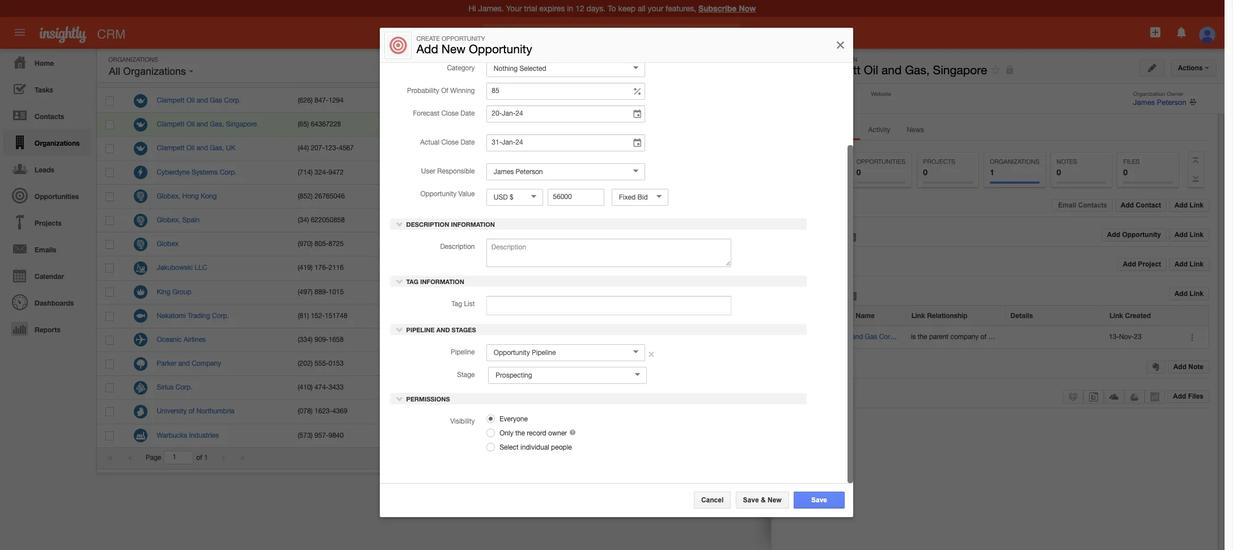 Task type: vqa. For each thing, say whether or not it's contained in the screenshot.


Task type: locate. For each thing, give the bounding box(es) containing it.
close image
[[836, 38, 847, 52]]

billing for billing city
[[580, 73, 600, 82]]

company
[[951, 333, 979, 341]]

import up export
[[1069, 133, 1089, 141]]

the right the is
[[918, 333, 928, 341]]

1 hong from the left
[[182, 192, 199, 200]]

1 vertical spatial import
[[1103, 179, 1123, 187]]

0 for files 0
[[1124, 167, 1128, 177]]

0 vertical spatial clampett oil and gas, singapore
[[812, 63, 988, 77]]

united kingdom cell for (44) 207-123-4567
[[854, 137, 995, 161]]

23 down created
[[1135, 333, 1142, 341]]

close down 1000
[[442, 109, 459, 117]]

follow image for montgomery
[[1004, 335, 1014, 346]]

row containing cyberdyne systems corp.
[[97, 161, 1052, 185]]

0 vertical spatial organization name
[[157, 73, 219, 82]]

is the parent company of clampett oil and gas, singapore cell
[[906, 326, 1089, 349]]

10 eunos road 8 cell
[[430, 113, 571, 137]]

0 horizontal spatial projects
[[35, 219, 62, 227]]

parkway
[[489, 431, 515, 439]]

information for description
[[451, 220, 495, 227]]

1 united states from the top
[[863, 96, 904, 104]]

united states down spain cell on the right top of page
[[863, 240, 904, 248]]

kingdom for (44) 207-123-4567
[[884, 144, 912, 152]]

1 follow image from the top
[[1004, 96, 1014, 107]]

only the record owner
[[500, 429, 569, 437]]

108 grasskamp parkway cell
[[430, 424, 571, 448]]

date down 10 eunos road 8 on the top of the page
[[461, 138, 475, 146]]

record permissions image
[[1005, 63, 1015, 77]]

23 inside row group
[[439, 144, 447, 152]]

4 united states from the top
[[863, 336, 904, 344]]

united for bristol
[[863, 144, 883, 152]]

follow image for cordov?n
[[1004, 216, 1014, 226]]

information for tag list
[[421, 277, 465, 285]]

of right the company
[[981, 333, 987, 341]]

follow image for tokyo
[[1004, 311, 1014, 322]]

0 vertical spatial and
[[1134, 133, 1147, 141]]

import up the 'tags'
[[1103, 179, 1123, 187]]

1 chevron down image from the top
[[396, 219, 404, 227]]

0 vertical spatial nov-
[[1079, 179, 1094, 187]]

0 horizontal spatial the
[[516, 429, 525, 437]]

0 vertical spatial information
[[451, 220, 495, 227]]

gas, inside cell
[[1042, 333, 1056, 341]]

9840
[[329, 431, 344, 439]]

group
[[172, 288, 191, 296]]

novena cell
[[571, 113, 713, 137]]

3 billing from the left
[[862, 73, 882, 82]]

of inside row group
[[189, 408, 195, 415]]

0 vertical spatial kingdom
[[884, 144, 912, 152]]

1 add link button from the top
[[1169, 199, 1210, 212]]

chevron down image left permissions
[[396, 394, 404, 402]]

gas up 'clampett oil and gas, singapore' link
[[210, 96, 222, 104]]

1 vertical spatial tag
[[452, 300, 463, 307]]

0 vertical spatial projects
[[924, 158, 956, 165]]

oil inside cell
[[1019, 333, 1027, 341]]

23 druid woods cell
[[430, 137, 571, 161]]

clampett oil and gas corp. down japan
[[812, 333, 897, 341]]

oil for "clampett oil and gas, uk" 'link'
[[187, 144, 195, 152]]

1 horizontal spatial files
[[1124, 158, 1140, 165]]

18 barker street cell
[[430, 281, 571, 304]]

1 united from the top
[[863, 96, 883, 104]]

0 vertical spatial all
[[495, 29, 504, 39]]

follow image for anchorage
[[1004, 359, 1014, 370]]

organizations link
[[3, 129, 91, 155]]

0 vertical spatial the
[[918, 333, 928, 341]]

0 vertical spatial clampett oil and gas corp.
[[157, 96, 241, 104]]

clampett for 'clampett oil and gas, singapore' link
[[157, 120, 185, 128]]

1 vertical spatial smartmerge
[[1059, 102, 1097, 110]]

road inside 'cell'
[[469, 120, 486, 128]]

1 states from the top
[[884, 96, 904, 104]]

4 chevron down image from the top
[[396, 394, 404, 402]]

billing left city
[[580, 73, 600, 82]]

0 horizontal spatial clampett oil and gas, singapore
[[157, 120, 257, 128]]

subscribe now link
[[699, 3, 756, 13]]

(410) 474-3433 cell
[[289, 376, 430, 400]]

column header
[[712, 66, 853, 88], [1181, 306, 1209, 326]]

2 date field image from the top
[[633, 137, 643, 149]]

row containing sirius corp.
[[97, 376, 1052, 400]]

1 vertical spatial information
[[421, 277, 465, 285]]

274-1141, kamekichi 3-jo cell
[[430, 304, 571, 328]]

united
[[863, 96, 883, 104], [863, 144, 883, 152], [863, 168, 883, 176], [863, 240, 883, 248], [863, 336, 883, 344], [863, 408, 883, 415]]

states for palo alto
[[884, 96, 904, 104]]

dashboards link
[[3, 289, 91, 315]]

0 inside files 0
[[1124, 167, 1128, 177]]

(34) 622050858 cell
[[289, 209, 430, 233]]

navigation
[[0, 49, 91, 342]]

oil for the top clampett oil and gas corp. 'link'
[[187, 96, 195, 104]]

2 spain from the left
[[863, 216, 880, 224]]

chevron down image
[[396, 219, 404, 227], [396, 277, 404, 285], [396, 325, 404, 333], [396, 394, 404, 402]]

cell
[[713, 89, 854, 113], [1023, 89, 1052, 113], [97, 113, 125, 137], [713, 113, 854, 137], [1023, 113, 1052, 137], [713, 137, 854, 161], [571, 161, 713, 185], [713, 161, 854, 185], [713, 185, 854, 209], [854, 185, 995, 209], [854, 257, 995, 281], [854, 281, 995, 304], [1023, 281, 1052, 304], [713, 304, 854, 328], [1005, 326, 1104, 349], [713, 352, 854, 376], [854, 352, 995, 376], [1023, 352, 1052, 376], [713, 376, 854, 400], [854, 376, 995, 400], [1023, 376, 1052, 400], [430, 400, 571, 424], [571, 400, 713, 424], [713, 400, 854, 424], [713, 424, 854, 448], [854, 424, 995, 448], [1023, 424, 1052, 448]]

2 united kingdom from the top
[[863, 408, 912, 415]]

5 follow image from the top
[[1004, 311, 1014, 322]]

states down country
[[884, 96, 904, 104]]

1 vertical spatial nov-
[[1120, 333, 1135, 341]]

organization name
[[157, 73, 219, 82], [813, 311, 875, 320]]

street down category
[[461, 73, 480, 82]]

1 vertical spatial pipeline
[[451, 348, 475, 356]]

link
[[1190, 201, 1204, 209], [1190, 231, 1204, 239], [1190, 260, 1204, 268], [1190, 290, 1204, 298], [912, 311, 926, 320], [1110, 311, 1124, 320]]

5 united from the top
[[863, 336, 883, 344]]

182-
[[439, 192, 453, 200]]

1 vertical spatial date
[[461, 138, 475, 146]]

1 united kingdom cell from the top
[[854, 137, 995, 161]]

clampett oil and gas, singapore
[[812, 63, 988, 77], [157, 120, 257, 128]]

information
[[451, 220, 495, 227], [421, 277, 465, 285]]

new right &
[[768, 496, 782, 504]]

(573) 957-9840 cell
[[289, 424, 430, 448]]

1 horizontal spatial projects
[[924, 158, 956, 165]]

23 left druid
[[439, 144, 447, 152]]

files 0
[[1124, 158, 1140, 177]]

united states cell for fort collins
[[854, 233, 995, 257]]

2 chevron down image from the top
[[396, 277, 404, 285]]

is the parent company of clampett oil and gas, singapore
[[911, 333, 1089, 341]]

clampett for the top clampett oil and gas corp. 'link'
[[157, 96, 185, 104]]

new organization
[[1120, 61, 1178, 69]]

0 vertical spatial united kingdom
[[863, 144, 912, 152]]

1 horizontal spatial clampett oil and gas corp. link
[[812, 333, 902, 341]]

organization inside "link"
[[1136, 61, 1178, 69]]

1 arapahoe point cell
[[430, 376, 571, 400]]

0 vertical spatial clampett oil and gas corp. link
[[157, 96, 247, 104]]

0 horizontal spatial 23
[[439, 144, 447, 152]]

23 for 13-nov-23 import
[[1094, 179, 1102, 187]]

globex, hong kong
[[157, 192, 217, 200]]

clampett oil and gas, singapore up website
[[812, 63, 988, 77]]

1 vertical spatial close
[[442, 138, 459, 146]]

the inside dialog
[[516, 429, 525, 437]]

1 vertical spatial organization name
[[813, 311, 875, 320]]

baltimore cell
[[571, 376, 713, 400]]

2 horizontal spatial 23
[[1135, 333, 1142, 341]]

and up files 0
[[1134, 149, 1147, 157]]

1121
[[439, 336, 454, 344]]

row
[[97, 66, 1051, 88], [97, 89, 1052, 113], [97, 113, 1052, 137], [97, 137, 1052, 161], [97, 161, 1052, 185], [97, 185, 1052, 209], [97, 209, 1052, 233], [97, 233, 1052, 257], [97, 257, 1052, 281], [97, 281, 1052, 304], [97, 304, 1052, 328], [785, 306, 1209, 326], [785, 326, 1209, 349], [97, 328, 1052, 352], [97, 352, 1052, 376], [97, 376, 1052, 400], [97, 400, 1052, 424], [97, 424, 1052, 448]]

projects up the 'emails' link
[[35, 219, 62, 227]]

tags
[[1109, 194, 1125, 201]]

1 vertical spatial new
[[1120, 61, 1134, 69]]

chevron down image left pipeline and stages
[[396, 325, 404, 333]]

information up 18 at left bottom
[[421, 277, 465, 285]]

2 hong from the left
[[580, 192, 597, 200]]

of inside cell
[[981, 333, 987, 341]]

new up category
[[442, 42, 466, 55]]

1 horizontal spatial nov-
[[1120, 333, 1135, 341]]

and inside cell
[[1029, 333, 1040, 341]]

of right university
[[189, 408, 195, 415]]

import
[[1069, 133, 1089, 141], [1103, 179, 1123, 187]]

save inside button
[[743, 496, 759, 504]]

chevron down image for visibility
[[396, 394, 404, 402]]

projects inside "navigation"
[[35, 219, 62, 227]]

4 united states cell from the top
[[854, 328, 995, 352]]

united for fort collins
[[863, 240, 883, 248]]

(970) 805-8725
[[298, 240, 344, 248]]

0
[[857, 167, 861, 177], [924, 167, 928, 177], [1057, 167, 1062, 177], [1124, 167, 1128, 177], [851, 234, 854, 241]]

0 vertical spatial 23
[[439, 144, 447, 152]]

1 spain from the left
[[182, 216, 200, 224]]

country
[[884, 73, 910, 82]]

2 add link from the top
[[1175, 231, 1204, 239]]

select individual people
[[498, 443, 573, 451]]

save left &
[[743, 496, 759, 504]]

None radio
[[487, 414, 495, 423], [487, 428, 495, 437], [487, 442, 495, 451], [487, 414, 495, 423], [487, 428, 495, 437], [487, 442, 495, 451]]

0 horizontal spatial import
[[1069, 133, 1089, 141]]

corp. right systems
[[220, 168, 237, 176]]

nov- inside cell
[[1120, 333, 1135, 341]]

row containing globex, spain
[[97, 209, 1052, 233]]

0 vertical spatial globex,
[[157, 192, 181, 200]]

nov- up organization tags
[[1079, 179, 1094, 187]]

13-nov-23
[[1110, 333, 1142, 341]]

8725
[[329, 240, 344, 248]]

(44) 207-123-4567
[[298, 144, 354, 152]]

fort
[[580, 240, 592, 248]]

hong inside cell
[[580, 192, 597, 200]]

0 vertical spatial new
[[442, 42, 466, 55]]

nakatomi
[[157, 312, 186, 320]]

(65) 64367228 cell
[[289, 113, 430, 137]]

information up 110 clyde gallagher street
[[451, 220, 495, 227]]

clampett oil and gas, uk link
[[157, 144, 241, 152]]

united states down japan
[[863, 336, 904, 344]]

states down activity link on the right top
[[884, 168, 904, 176]]

3 united states cell from the top
[[854, 233, 995, 257]]

parker
[[157, 360, 177, 368]]

1 globex, from the top
[[157, 192, 181, 200]]

1 vertical spatial 23
[[1094, 179, 1102, 187]]

0 horizontal spatial tag
[[407, 277, 419, 285]]

pai
[[488, 192, 497, 200]]

1 united states cell from the top
[[854, 89, 995, 113]]

1 vertical spatial name
[[856, 311, 875, 320]]

847-
[[315, 96, 329, 104]]

billing up 'of'
[[439, 73, 459, 82]]

date up 10 eunos road 8 on the top of the page
[[461, 109, 475, 117]]

2 date from the top
[[461, 138, 475, 146]]

opportunities for opportunities 0
[[857, 158, 906, 165]]

service
[[714, 507, 737, 514]]

0 inside opportunities 0
[[857, 167, 861, 177]]

clampett oil and gas corp. inside row group
[[157, 96, 241, 104]]

chevron down image left tag information
[[396, 277, 404, 285]]

13- down notes 0
[[1069, 179, 1079, 187]]

clampett oil and gas corp. link down japan
[[812, 333, 902, 341]]

nov- for 13-nov-23
[[1120, 333, 1135, 341]]

street for 18 barker street
[[470, 288, 489, 296]]

0 vertical spatial name
[[200, 73, 219, 82]]

record
[[527, 429, 547, 437]]

1 vertical spatial clampett oil and gas, singapore
[[157, 120, 257, 128]]

108
[[439, 431, 450, 439]]

united kingdom for (44) 207-123-4567
[[863, 144, 912, 152]]

1 smartmerge from the top
[[1059, 86, 1104, 93]]

new up organizations
[[1120, 61, 1134, 69]]

emails
[[35, 246, 56, 254]]

smartmerge for smartmerge organizations
[[1059, 86, 1104, 93]]

2 save from the left
[[812, 496, 828, 504]]

follow image
[[1004, 96, 1014, 107], [1004, 144, 1014, 155], [1004, 168, 1014, 178], [1004, 263, 1014, 274], [1004, 311, 1014, 322], [1004, 359, 1014, 370], [1004, 383, 1014, 394], [1004, 407, 1014, 418]]

1 billing from the left
[[439, 73, 459, 82]]

1 vertical spatial notes
[[1149, 149, 1167, 157]]

warbucks industries link
[[157, 431, 225, 439]]

2 kong from the left
[[599, 192, 615, 200]]

the for only
[[516, 429, 525, 437]]

the right only
[[516, 429, 525, 437]]

kingdom for (078) 1623-4369
[[884, 408, 912, 415]]

road right pai on the top left of page
[[499, 192, 515, 200]]

and up 1121
[[437, 326, 450, 333]]

everyone
[[498, 415, 528, 423]]

82 kings street cell
[[430, 352, 571, 376]]

gas inside row group
[[210, 96, 222, 104]]

None checkbox
[[106, 216, 114, 225], [106, 240, 114, 249], [106, 264, 114, 273], [106, 312, 114, 321], [106, 336, 114, 345], [106, 216, 114, 225], [106, 240, 114, 249], [106, 264, 114, 273], [106, 312, 114, 321], [106, 336, 114, 345]]

0 horizontal spatial files
[[796, 394, 813, 403]]

chevron down image for description
[[396, 219, 404, 227]]

1 horizontal spatial save
[[812, 496, 828, 504]]

opportunities inside "navigation"
[[35, 192, 79, 201]]

united states cell for palo alto
[[854, 89, 995, 113]]

eunos
[[449, 120, 468, 128]]

None checkbox
[[106, 73, 114, 82], [106, 96, 114, 105], [106, 120, 114, 129], [106, 144, 114, 153], [106, 168, 114, 177], [106, 192, 114, 201], [106, 288, 114, 297], [106, 360, 114, 369], [106, 384, 114, 393], [106, 407, 114, 417], [106, 431, 114, 440], [106, 73, 114, 82], [106, 96, 114, 105], [106, 120, 114, 129], [106, 144, 114, 153], [106, 168, 114, 177], [106, 192, 114, 201], [106, 288, 114, 297], [106, 360, 114, 369], [106, 384, 114, 393], [106, 407, 114, 417], [106, 431, 114, 440]]

hong up cordov?n
[[580, 192, 597, 200]]

(81) 152-151748 cell
[[289, 304, 430, 328]]

the inside cell
[[918, 333, 928, 341]]

states left the is
[[884, 336, 904, 344]]

1 horizontal spatial clampett oil and gas corp.
[[812, 333, 897, 341]]

0 horizontal spatial pipeline
[[407, 326, 435, 333]]

chevron down image up (970) 805-8725 cell
[[396, 219, 404, 227]]

957-
[[315, 431, 329, 439]]

2 billing from the left
[[580, 73, 600, 82]]

6 follow image from the top
[[1004, 359, 1014, 370]]

road left 8 on the left top
[[469, 120, 486, 128]]

(078) 1623-4369 cell
[[289, 400, 430, 424]]

1 kingdom from the top
[[884, 144, 912, 152]]

row containing clampett oil and gas, singapore
[[97, 113, 1052, 137]]

row group
[[97, 89, 1052, 448]]

2 vertical spatial notes
[[1057, 158, 1078, 165]]

smartmerge up smartmerge organizations
[[1059, 86, 1104, 93]]

united states cell
[[854, 89, 995, 113], [854, 161, 995, 185], [854, 233, 995, 257], [854, 328, 995, 352]]

2 united states from the top
[[863, 168, 904, 176]]

2 globex, from the top
[[157, 216, 181, 224]]

1 vertical spatial 13-
[[1110, 333, 1120, 341]]

new organization link
[[1113, 57, 1185, 74]]

probability
[[408, 86, 440, 94]]

close for forecast
[[442, 109, 459, 117]]

globex, down cyberdyne at the left top of the page
[[157, 192, 181, 200]]

2 close from the top
[[442, 138, 459, 146]]

4 add link button from the top
[[1169, 288, 1210, 301]]

(626)
[[298, 96, 313, 104]]

spain down globex, hong kong link
[[182, 216, 200, 224]]

llanos
[[471, 216, 489, 224]]

0 horizontal spatial opportunities
[[35, 192, 79, 201]]

nov- down link created
[[1120, 333, 1135, 341]]

billing up website
[[862, 73, 882, 82]]

show sidebar image
[[1086, 61, 1094, 69]]

1 close from the top
[[442, 109, 459, 117]]

follow image for fort collins
[[1004, 240, 1014, 250]]

row containing jakubowski llc
[[97, 257, 1052, 281]]

0 horizontal spatial save
[[743, 496, 759, 504]]

save inside 'button'
[[812, 496, 828, 504]]

1 united kingdom from the top
[[863, 144, 912, 152]]

4 states from the top
[[884, 336, 904, 344]]

1 vertical spatial and
[[1134, 149, 1147, 157]]

1 vertical spatial gas
[[866, 333, 878, 341]]

2 united kingdom cell from the top
[[854, 400, 995, 424]]

and up website
[[882, 63, 902, 77]]

0 inside notes 0
[[1057, 167, 1062, 177]]

united states for palo alto
[[863, 96, 904, 104]]

notes down james peterson link
[[1149, 133, 1167, 141]]

city
[[602, 73, 614, 82]]

1 vertical spatial kingdom
[[884, 408, 912, 415]]

2 follow image from the top
[[1004, 144, 1014, 155]]

warbucks industries
[[157, 431, 219, 439]]

0 horizontal spatial clampett oil and gas corp. link
[[157, 96, 247, 104]]

1 horizontal spatial billing
[[580, 73, 600, 82]]

2 horizontal spatial billing
[[862, 73, 882, 82]]

1 horizontal spatial all
[[495, 29, 504, 39]]

tag
[[407, 277, 419, 285], [452, 300, 463, 307]]

hong
[[182, 192, 199, 200], [580, 192, 597, 200]]

crm
[[97, 27, 126, 41]]

0 vertical spatial notes
[[1149, 133, 1167, 141]]

8 follow image from the top
[[1004, 407, 1014, 418]]

1 vertical spatial description
[[441, 242, 475, 250]]

(970)
[[298, 240, 313, 248]]

13- inside cell
[[1110, 333, 1120, 341]]

4 united from the top
[[863, 240, 883, 248]]

spain down opportunities 0
[[863, 216, 880, 224]]

pipeline for pipeline
[[451, 348, 475, 356]]

1 horizontal spatial new
[[768, 496, 782, 504]]

0 horizontal spatial organization name
[[157, 73, 219, 82]]

created
[[1126, 311, 1152, 320]]

notes down export
[[1057, 158, 1078, 165]]

street
[[461, 73, 480, 82], [482, 96, 500, 104], [473, 168, 491, 176], [503, 240, 521, 248], [470, 288, 489, 296], [468, 360, 486, 368]]

opportunities down activity link on the right top
[[857, 158, 906, 165]]

0 horizontal spatial hong
[[182, 192, 199, 200]]

2 united states cell from the top
[[854, 161, 995, 185]]

1 date field image from the top
[[633, 109, 643, 120]]

street up stage
[[468, 360, 486, 368]]

globex, up globex at top
[[157, 216, 181, 224]]

0 vertical spatial close
[[442, 109, 459, 117]]

states down spain cell on the right top of page
[[884, 240, 904, 248]]

avda. los llanos 34 cell
[[430, 209, 571, 233]]

nakatomi trading corp.
[[157, 312, 229, 320]]

save for save & new
[[743, 496, 759, 504]]

0 vertical spatial smartmerge
[[1059, 86, 1104, 93]]

your recent imports
[[1059, 163, 1135, 170]]

3 united states from the top
[[863, 240, 904, 248]]

0 vertical spatial opportunities
[[857, 158, 906, 165]]

0 vertical spatial pipeline
[[407, 326, 435, 333]]

row containing globex, hong kong
[[97, 185, 1052, 209]]

street up the list
[[470, 288, 489, 296]]

3 united from the top
[[863, 168, 883, 176]]

1 add link from the top
[[1175, 201, 1204, 209]]

date field image for actual close date
[[633, 137, 643, 149]]

1 vertical spatial all
[[109, 66, 120, 77]]

clampett oil and gas corp. up 'clampett oil and gas, singapore' link
[[157, 96, 241, 104]]

(65)
[[298, 120, 309, 128]]

cancel button
[[694, 492, 731, 509]]

0 horizontal spatial 13-
[[1069, 179, 1079, 187]]

0 horizontal spatial new
[[442, 42, 466, 55]]

hong down cyberdyne systems corp.
[[182, 192, 199, 200]]

(970) 805-8725 cell
[[289, 233, 430, 257]]

this record will only be visible to its creator and administrators. image
[[569, 429, 576, 437]]

2 states from the top
[[884, 168, 904, 176]]

united kingdom cell
[[854, 137, 995, 161], [854, 400, 995, 424]]

1 vertical spatial road
[[499, 192, 515, 200]]

oil for 'clampett oil and gas, singapore' link
[[187, 120, 195, 128]]

follow image
[[991, 65, 1002, 75], [1004, 120, 1014, 131], [1004, 192, 1014, 202], [1004, 216, 1014, 226], [1004, 240, 1014, 250], [1004, 287, 1014, 298], [1004, 335, 1014, 346], [1004, 431, 1014, 442]]

projects
[[924, 158, 956, 165], [35, 219, 62, 227]]

4 add link from the top
[[1175, 290, 1204, 298]]

3 follow image from the top
[[1004, 168, 1014, 178]]

1 vertical spatial clampett oil and gas corp.
[[812, 333, 897, 341]]

1 horizontal spatial kong
[[599, 192, 615, 200]]

1 horizontal spatial road
[[499, 192, 515, 200]]

0 vertical spatial import
[[1069, 133, 1089, 141]]

follow image for novena
[[1004, 120, 1014, 131]]

link created
[[1110, 311, 1152, 320]]

add contact link
[[1116, 199, 1167, 212]]

gas down japan
[[866, 333, 878, 341]]

close down "eunos"
[[442, 138, 459, 146]]

and up export organizations and notes
[[1134, 133, 1147, 141]]

follow image for long beach
[[1004, 263, 1014, 274]]

and inside dialog
[[437, 326, 450, 333]]

singapore left refresh list image
[[933, 63, 988, 77]]

save up data
[[812, 496, 828, 504]]

1 horizontal spatial spain
[[863, 216, 880, 224]]

street right escalon at the left top of the page
[[482, 96, 500, 104]]

clampett oil and gas corp. link up 'clampett oil and gas, singapore' link
[[157, 96, 247, 104]]

date field image down percent field icon
[[633, 109, 643, 120]]

7 follow image from the top
[[1004, 383, 1014, 394]]

billing for billing country
[[862, 73, 882, 82]]

bristol cell
[[571, 137, 713, 161]]

kamekichi
[[472, 312, 504, 320]]

description up the warbler
[[441, 242, 475, 250]]

4 follow image from the top
[[1004, 263, 1014, 274]]

2 smartmerge from the top
[[1059, 102, 1097, 110]]

notes for export organizations and notes
[[1149, 149, 1167, 157]]

hong kong
[[580, 192, 615, 200]]

1 horizontal spatial pipeline
[[451, 348, 475, 356]]

and down details
[[1029, 333, 1040, 341]]

of down cancel
[[706, 507, 712, 514]]

Search this list... text field
[[854, 57, 982, 74]]

jakubowski
[[157, 264, 193, 272]]

united kingdom
[[863, 144, 912, 152], [863, 408, 912, 415]]

1 horizontal spatial opportunities
[[857, 158, 906, 165]]

Actual Close Date text field
[[487, 134, 646, 151]]

follow image for palo alto
[[1004, 96, 1014, 107]]

1 vertical spatial united kingdom cell
[[854, 400, 995, 424]]

13- for 13-nov-23 import
[[1069, 179, 1079, 187]]

0 horizontal spatial billing
[[439, 73, 459, 82]]

dialog
[[380, 0, 854, 517]]

systems
[[192, 168, 218, 176]]

kong down systems
[[201, 192, 217, 200]]

forecast
[[413, 109, 440, 117]]

columbia cell
[[571, 424, 713, 448]]

0 inside projects 0
[[924, 167, 928, 177]]

110
[[439, 240, 450, 248]]

description up 110
[[407, 220, 450, 227]]

0 vertical spatial road
[[469, 120, 486, 128]]

3 states from the top
[[884, 240, 904, 248]]

0 vertical spatial date
[[461, 109, 475, 117]]

2 vertical spatial 23
[[1135, 333, 1142, 341]]

cordov?n cell
[[571, 209, 713, 233]]

date field image
[[633, 109, 643, 120], [633, 137, 643, 149]]

1 horizontal spatial 13-
[[1110, 333, 1120, 341]]

terms of service link
[[686, 507, 737, 514]]

projects down news link
[[924, 158, 956, 165]]

13- down link created
[[1110, 333, 1120, 341]]

follow image for sydney
[[1004, 287, 1014, 298]]

notes left contract image
[[1149, 149, 1167, 157]]

1623-
[[315, 408, 333, 415]]

1 horizontal spatial tag
[[452, 300, 463, 307]]

states for fort collins
[[884, 240, 904, 248]]

1 save from the left
[[743, 496, 759, 504]]

and for export organizations and notes
[[1134, 149, 1147, 157]]

add files button
[[1168, 390, 1210, 403]]

opportunities up projects link on the top left of page
[[35, 192, 79, 201]]

united states down activity link on the right top
[[863, 168, 904, 176]]

gallagher
[[472, 240, 501, 248]]

0 horizontal spatial kong
[[201, 192, 217, 200]]

create
[[417, 35, 440, 42]]

1 vertical spatial column header
[[1181, 306, 1209, 326]]

probability of winning
[[408, 86, 475, 94]]

new inside new organization "link"
[[1120, 61, 1134, 69]]

0153
[[329, 360, 344, 368]]

23 up organization tags
[[1094, 179, 1102, 187]]

1 horizontal spatial hong
[[580, 192, 597, 200]]

1 vertical spatial date field image
[[633, 137, 643, 149]]

clampett oil and gas, singapore inside row group
[[157, 120, 257, 128]]

add inside button
[[1174, 393, 1187, 401]]

corp. left the is
[[880, 333, 897, 341]]

Description text field
[[487, 238, 732, 266]]

globex, for globex, hong kong
[[157, 192, 181, 200]]

1 inside cell
[[439, 384, 443, 392]]

smartmerge down smartmerge organizations on the top right
[[1059, 102, 1097, 110]]

1 date from the top
[[461, 109, 475, 117]]

nov- for 13-nov-23 import
[[1079, 179, 1094, 187]]

13-nov-23 cell
[[1104, 326, 1181, 349]]

tokyo cell
[[571, 304, 713, 328]]

(202) 555-0153 cell
[[289, 352, 430, 376]]

1 vertical spatial united kingdom
[[863, 408, 912, 415]]

opportunity
[[442, 35, 486, 42], [469, 42, 533, 55], [421, 190, 457, 198], [1123, 231, 1162, 239]]

kong up cordov?n
[[599, 192, 615, 200]]

follow image for hong kong
[[1004, 192, 1014, 202]]

novena
[[580, 120, 604, 128]]

description for description
[[441, 242, 475, 250]]

kong
[[201, 192, 217, 200], [599, 192, 615, 200]]

follow image for bristol
[[1004, 144, 1014, 155]]

ca cell
[[713, 257, 854, 281]]

jakubowski llc
[[157, 264, 207, 272]]

0 horizontal spatial name
[[200, 73, 219, 82]]

name
[[200, 73, 219, 82], [856, 311, 875, 320]]

0 horizontal spatial all
[[109, 66, 120, 77]]

oil for the bottom clampett oil and gas corp. 'link'
[[842, 333, 850, 341]]

clampett oil and gas, singapore up "clampett oil and gas, uk" 'link'
[[157, 120, 257, 128]]

10
[[439, 120, 447, 128]]

1 vertical spatial the
[[516, 429, 525, 437]]

company
[[192, 360, 221, 368]]

1 vertical spatial projects
[[35, 219, 62, 227]]

1000 escalon street cell
[[430, 89, 571, 113]]

dialog containing add new opportunity
[[380, 0, 854, 517]]

64367228
[[311, 120, 341, 128]]

0 vertical spatial description
[[407, 220, 450, 227]]

0 vertical spatial tag
[[407, 277, 419, 285]]

clampett oil and gas corp.
[[157, 96, 241, 104], [812, 333, 897, 341]]

description for description information
[[407, 220, 450, 227]]

all organizations button
[[106, 63, 196, 80]]

2 united from the top
[[863, 144, 883, 152]]

united states down billing country
[[863, 96, 904, 104]]

of 1
[[196, 454, 208, 462]]

2 kingdom from the top
[[884, 408, 912, 415]]

date field image down novena cell
[[633, 137, 643, 149]]

street for 82 kings street
[[468, 360, 486, 368]]

subscribe
[[699, 3, 737, 13]]

street right garona
[[473, 168, 491, 176]]



Task type: describe. For each thing, give the bounding box(es) containing it.
1121 jackson alley cell
[[430, 328, 571, 352]]

sydney
[[580, 288, 603, 296]]

organization tags
[[1059, 194, 1125, 201]]

(34) 622050858
[[298, 216, 345, 224]]

contacts
[[35, 112, 64, 121]]

cyberdyne systems corp. link
[[157, 168, 243, 176]]

al
[[721, 336, 730, 344]]

expand image
[[1191, 173, 1202, 185]]

opportunities for opportunities
[[35, 192, 79, 201]]

clampett oil and gas corp. for the bottom clampett oil and gas corp. 'link'
[[812, 333, 897, 341]]

(34)
[[298, 216, 309, 224]]

al cell
[[713, 328, 854, 352]]

save button
[[794, 492, 845, 509]]

notifications image
[[1175, 26, 1189, 39]]

palo alto
[[580, 96, 608, 104]]

cordov?n
[[580, 216, 610, 224]]

and right parker
[[178, 360, 190, 368]]

organization inside organization owner james peterson
[[1134, 90, 1166, 97]]

add project
[[1124, 260, 1162, 268]]

&
[[761, 496, 766, 504]]

1 kong from the left
[[201, 192, 217, 200]]

0 for projects 0
[[924, 167, 928, 177]]

hong kong cell
[[571, 185, 713, 209]]

1 horizontal spatial column header
[[1181, 306, 1209, 326]]

united states cell for montgomery
[[854, 328, 995, 352]]

row containing nakatomi trading corp.
[[97, 304, 1052, 328]]

projects 0
[[924, 158, 956, 177]]

clampett oil and gas corp. for the top clampett oil and gas corp. 'link'
[[157, 96, 241, 104]]

states for montgomery
[[884, 336, 904, 344]]

add files
[[1174, 393, 1204, 401]]

peterson
[[1158, 98, 1187, 107]]

bristol
[[580, 144, 600, 152]]

Probability Of Winning text field
[[487, 82, 646, 99]]

324-
[[315, 168, 329, 176]]

the for is
[[918, 333, 928, 341]]

(714) 324-9472 cell
[[289, 161, 430, 185]]

123-
[[325, 144, 339, 152]]

row group containing clampett oil and gas corp.
[[97, 89, 1052, 448]]

close for actual
[[442, 138, 459, 146]]

Forecast Close Date text field
[[487, 105, 646, 122]]

smartmerge for smartmerge organizations
[[1059, 102, 1097, 110]]

forecast close date
[[413, 109, 475, 117]]

1 horizontal spatial organization name
[[813, 311, 875, 320]]

united states for montgomery
[[863, 336, 904, 344]]

add opportunity link
[[1102, 229, 1167, 242]]

japan cell
[[854, 304, 995, 328]]

trading
[[188, 312, 210, 320]]

anchorage cell
[[571, 352, 713, 376]]

import organizations and notes link
[[1059, 133, 1167, 141]]

(44) 207-123-4567 cell
[[289, 137, 430, 161]]

news
[[907, 126, 924, 134]]

organization image
[[782, 55, 805, 78]]

projects for projects
[[35, 219, 62, 227]]

contract image
[[1191, 154, 1202, 166]]

palo alto cell
[[571, 89, 713, 113]]

united kingdom cell for (078) 1623-4369
[[854, 400, 995, 424]]

110 clyde gallagher street
[[439, 240, 521, 248]]

121 warbler crossing cell
[[430, 257, 571, 281]]

category
[[448, 64, 475, 72]]

date field image for forecast close date
[[633, 109, 643, 120]]

889-
[[315, 288, 329, 296]]

1 inside organizations 1
[[990, 167, 995, 177]]

reports
[[35, 326, 60, 334]]

visibility
[[451, 417, 475, 425]]

555-
[[315, 360, 329, 368]]

(419) 176-2116 cell
[[289, 257, 430, 281]]

row containing university of northumbria
[[97, 400, 1052, 424]]

3 add link button from the top
[[1169, 258, 1210, 271]]

clampett oil and gas, uk
[[157, 144, 235, 152]]

follow image for baltimore
[[1004, 383, 1014, 394]]

pipeline for pipeline and stages
[[407, 326, 435, 333]]

singapore left 13-nov-23
[[1058, 333, 1089, 341]]

date for forecast close date
[[461, 109, 475, 117]]

airlines
[[184, 336, 206, 344]]

2 add link button from the top
[[1169, 229, 1210, 242]]

row containing warbucks industries
[[97, 424, 1052, 448]]

add opportunity
[[1108, 231, 1162, 239]]

nsw
[[721, 288, 737, 296]]

(419)
[[298, 264, 313, 272]]

and up "clampett oil and gas, uk" 'link'
[[197, 120, 208, 128]]

anchorage
[[580, 360, 613, 368]]

oceanic
[[157, 336, 182, 344]]

stage
[[458, 371, 475, 379]]

3433
[[329, 384, 344, 392]]

1015
[[329, 288, 344, 296]]

jo
[[512, 312, 517, 320]]

corp. right sirius
[[176, 384, 193, 392]]

(626) 847-1294 cell
[[289, 89, 430, 113]]

sydney cell
[[571, 281, 713, 304]]

1 horizontal spatial clampett oil and gas, singapore
[[812, 63, 988, 77]]

winning
[[451, 86, 475, 94]]

globex, hong kong link
[[157, 192, 223, 200]]

files inside button
[[1189, 393, 1204, 401]]

import organizations and notes
[[1067, 133, 1167, 141]]

Search all data.... text field
[[518, 24, 742, 44]]

spain cell
[[854, 209, 995, 233]]

save for save
[[812, 496, 828, 504]]

street for 32 garona street
[[473, 168, 491, 176]]

addendum
[[854, 507, 887, 514]]

0 for notes 0
[[1057, 167, 1062, 177]]

united for montgomery
[[863, 336, 883, 344]]

long beach cell
[[571, 257, 713, 281]]

billing city
[[580, 73, 614, 82]]

singapore cell
[[854, 113, 995, 137]]

121
[[439, 264, 450, 272]]

clampett for the bottom clampett oil and gas corp. 'link'
[[812, 333, 840, 341]]

182-190 tai lin pai road cell
[[430, 185, 571, 209]]

clyde
[[452, 240, 470, 248]]

king
[[157, 288, 171, 296]]

montgomery cell
[[571, 328, 713, 352]]

alto
[[596, 96, 608, 104]]

1 horizontal spatial import
[[1103, 179, 1123, 187]]

home link
[[3, 49, 91, 75]]

13-nov-23 import link
[[1059, 179, 1123, 187]]

chevron down image for tag list
[[396, 277, 404, 285]]

note
[[1189, 363, 1204, 371]]

and up systems
[[197, 144, 208, 152]]

and down japan
[[852, 333, 864, 341]]

dashboards
[[35, 299, 74, 307]]

1 vertical spatial clampett oil and gas corp. link
[[812, 333, 902, 341]]

1 horizontal spatial gas
[[866, 333, 878, 341]]

calendar
[[35, 272, 64, 281]]

jackson
[[456, 336, 482, 344]]

processing
[[818, 507, 852, 514]]

activity link
[[861, 123, 898, 140]]

6 united from the top
[[863, 408, 883, 415]]

new inside "save & new" button
[[768, 496, 782, 504]]

billing for billing street
[[439, 73, 459, 82]]

110 clyde gallagher street cell
[[430, 233, 571, 257]]

clampett for "clampett oil and gas, uk" 'link'
[[157, 144, 185, 152]]

Bid Amount text field
[[548, 188, 605, 206]]

united states for fort collins
[[863, 240, 904, 248]]

nsw cell
[[713, 281, 854, 304]]

(626) 847-1294
[[298, 96, 344, 104]]

1 horizontal spatial name
[[856, 311, 875, 320]]

tag for tag information
[[407, 277, 419, 285]]

united for palo alto
[[863, 96, 883, 104]]

projects for projects 0
[[924, 158, 956, 165]]

files for files
[[796, 394, 813, 403]]

refresh list image
[[995, 61, 1005, 69]]

row containing clampett oil and gas, uk
[[97, 137, 1052, 161]]

(334) 909-1658 cell
[[289, 328, 430, 352]]

street for 1000 escalon street
[[482, 96, 500, 104]]

1141,
[[453, 312, 470, 320]]

fort collins cell
[[571, 233, 713, 257]]

globex, for globex, spain
[[157, 216, 181, 224]]

tai
[[466, 192, 475, 200]]

row containing parker and company
[[97, 352, 1052, 376]]

(497) 889-1015 cell
[[289, 281, 430, 304]]

all inside organizations all organizations
[[109, 66, 120, 77]]

actions
[[1179, 64, 1205, 72]]

road inside cell
[[499, 192, 515, 200]]

globex, spain
[[157, 216, 200, 224]]

files link
[[796, 394, 813, 403]]

date for actual close date
[[461, 138, 475, 146]]

street right gallagher
[[503, 240, 521, 248]]

percent field image
[[633, 86, 643, 97]]

new inside create opportunity add new opportunity
[[442, 42, 466, 55]]

and for import organizations and notes
[[1134, 133, 1147, 141]]

cancel
[[702, 496, 724, 504]]

privacy policy
[[748, 507, 791, 514]]

king group
[[157, 288, 191, 296]]

notes for import organizations and notes
[[1149, 133, 1167, 141]]

calendar link
[[3, 262, 91, 289]]

tasks
[[35, 86, 53, 94]]

and up 'clampett oil and gas, singapore' link
[[197, 96, 208, 104]]

0 vertical spatial column header
[[712, 66, 853, 88]]

opportunities 0
[[857, 158, 906, 177]]

barker
[[449, 288, 469, 296]]

follow image for columbia
[[1004, 431, 1014, 442]]

actual
[[421, 138, 440, 146]]

organizations inside "navigation"
[[35, 139, 80, 147]]

warbler
[[452, 264, 476, 272]]

row containing globex
[[97, 233, 1052, 257]]

3 chevron down image from the top
[[396, 325, 404, 333]]

singapore up uk
[[226, 120, 257, 128]]

23 for 13-nov-23
[[1135, 333, 1142, 341]]

james peterson link
[[1134, 98, 1187, 107]]

row containing oceanic airlines
[[97, 328, 1052, 352]]

0 for opportunities 0
[[857, 167, 861, 177]]

of down "industries"
[[196, 454, 202, 462]]

singapore down website
[[863, 120, 894, 128]]

navigation containing home
[[0, 49, 91, 342]]

people
[[552, 443, 573, 451]]

1 arapahoe point
[[439, 384, 492, 392]]

corp. right trading
[[212, 312, 229, 320]]

kong inside cell
[[599, 192, 615, 200]]

cyberdyne systems corp.
[[157, 168, 237, 176]]

1294
[[329, 96, 344, 104]]

montgomery
[[580, 336, 619, 344]]

3 add link from the top
[[1175, 260, 1204, 268]]

row containing king group
[[97, 281, 1052, 304]]

terms of service
[[686, 507, 737, 514]]

united kingdom for (078) 1623-4369
[[863, 408, 912, 415]]

lo cell
[[713, 209, 854, 233]]

(852) 26765046 cell
[[289, 185, 430, 209]]

spain inside cell
[[863, 216, 880, 224]]

152-
[[311, 312, 325, 320]]

add note link
[[1168, 361, 1210, 374]]

files for files 0
[[1124, 158, 1140, 165]]

policy
[[772, 507, 791, 514]]

26765046
[[315, 192, 345, 200]]

add inside create opportunity add new opportunity
[[417, 42, 439, 55]]

182-190 tai lin pai road
[[439, 192, 515, 200]]

clampett inside cell
[[989, 333, 1017, 341]]

corp. up 'clampett oil and gas, singapore' link
[[224, 96, 241, 104]]

tag for tag list
[[452, 300, 463, 307]]

co cell
[[713, 233, 854, 257]]

32 garona street cell
[[430, 161, 571, 185]]

13- for 13-nov-23
[[1110, 333, 1120, 341]]

oceanic airlines
[[157, 336, 206, 344]]

sirius corp.
[[157, 384, 193, 392]]

globex link
[[157, 240, 184, 248]]

(44)
[[298, 144, 309, 152]]



